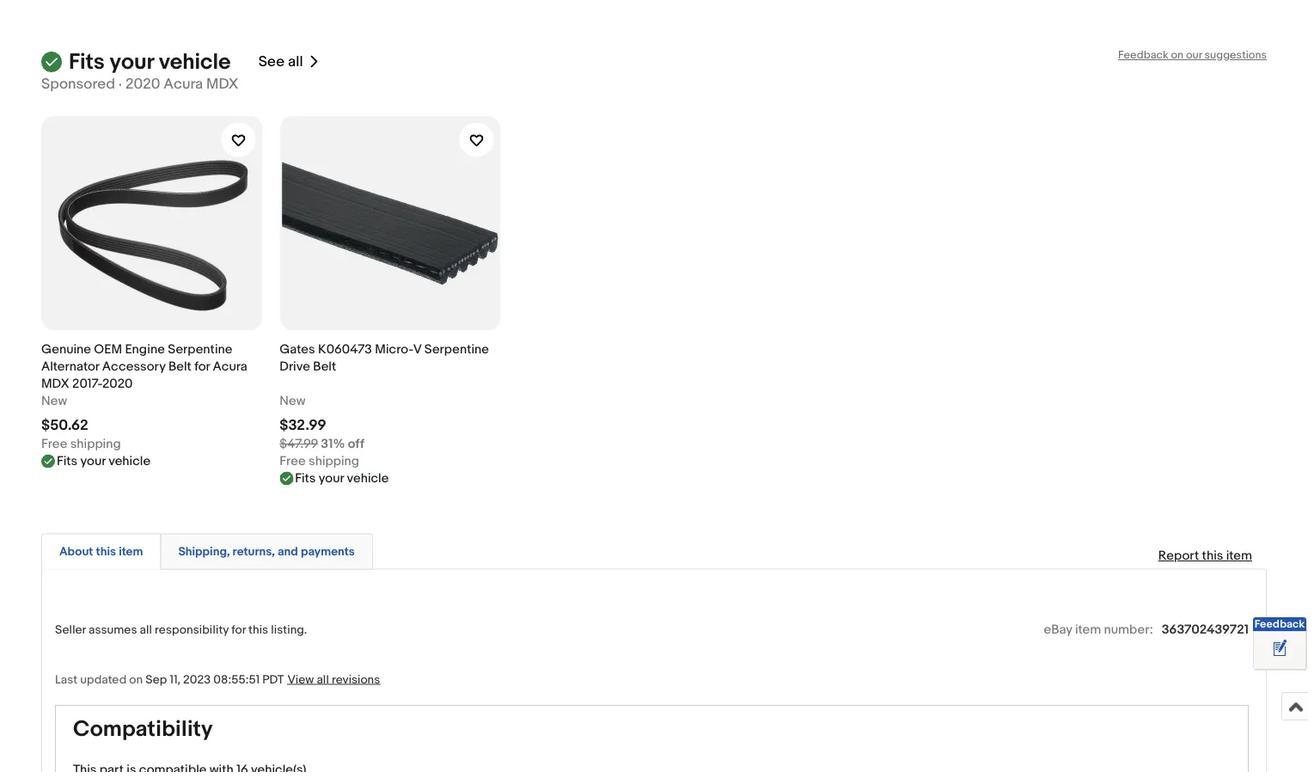 Task type: describe. For each thing, give the bounding box(es) containing it.
seller
[[55, 623, 86, 638]]

genuine oem engine serpentine alternator accessory belt for acura mdx 2017-2020 new $50.62 free shipping
[[41, 342, 247, 452]]

fits for fits your vehicle text box in the left of the page
[[295, 471, 316, 486]]

ebay item number: 363702439721
[[1044, 622, 1249, 638]]

this for report
[[1203, 548, 1224, 564]]

v
[[413, 342, 422, 357]]

See all text field
[[259, 53, 303, 71]]

$50.62
[[41, 416, 88, 434]]

1 vertical spatial all
[[140, 623, 152, 638]]

suggestions
[[1205, 49, 1267, 62]]

k060473
[[318, 342, 372, 357]]

new inside genuine oem engine serpentine alternator accessory belt for acura mdx 2017-2020 new $50.62 free shipping
[[41, 394, 67, 409]]

gates
[[280, 342, 315, 357]]

returns,
[[233, 545, 275, 560]]

vehicle for fits your vehicle text box in the left of the page
[[347, 471, 389, 486]]

shipping, returns, and payments button
[[178, 544, 355, 560]]

vehicle for fits your vehicle text field
[[109, 454, 151, 469]]

view all revisions link
[[284, 671, 380, 687]]

your for fits your vehicle text box in the left of the page
[[319, 471, 344, 486]]

New text field
[[280, 393, 306, 410]]

new inside new $32.99 $47.99 31% off free shipping
[[280, 394, 306, 409]]

assumes
[[89, 623, 137, 638]]

serpentine inside genuine oem engine serpentine alternator accessory belt for acura mdx 2017-2020 new $50.62 free shipping
[[168, 342, 233, 357]]

responsibility
[[155, 623, 229, 638]]

gates k060473 micro-v serpentine drive belt
[[280, 342, 489, 375]]

accessory
[[102, 359, 166, 375]]

2017-
[[72, 376, 102, 392]]

report this item
[[1159, 548, 1253, 564]]

fits your vehicle for fits your vehicle text field
[[57, 454, 151, 469]]

free inside genuine oem engine serpentine alternator accessory belt for acura mdx 2017-2020 new $50.62 free shipping
[[41, 437, 67, 452]]

sponsored
[[41, 75, 115, 93]]

0 vertical spatial vehicle
[[159, 49, 231, 75]]

last updated on sep 11, 2023 08:55:51 pdt view all revisions
[[55, 672, 380, 687]]

drive
[[280, 359, 310, 375]]

new $32.99 $47.99 31% off free shipping
[[280, 394, 365, 469]]

belt for gates k060473 micro-v serpentine drive belt
[[313, 359, 336, 375]]

2 vertical spatial all
[[317, 672, 329, 687]]

alternator
[[41, 359, 99, 375]]

fits for fits your vehicle text field
[[57, 454, 77, 469]]

updated
[[80, 672, 127, 687]]

belt for genuine oem engine serpentine alternator accessory belt for acura mdx 2017-2020 new $50.62 free shipping
[[168, 359, 192, 375]]

sponsored · 2020 acura mdx
[[41, 75, 239, 93]]

your for fits your vehicle text field
[[80, 454, 106, 469]]

about this item
[[59, 545, 143, 560]]

compatibility
[[73, 716, 213, 742]]

shipping, returns, and payments
[[178, 545, 355, 560]]

$50.62 text field
[[41, 416, 88, 434]]

0 vertical spatial 2020
[[125, 75, 160, 93]]

sep
[[146, 672, 167, 687]]

New text field
[[41, 393, 67, 410]]

mdx inside genuine oem engine serpentine alternator accessory belt for acura mdx 2017-2020 new $50.62 free shipping
[[41, 376, 69, 392]]

0 vertical spatial on
[[1172, 49, 1184, 62]]

free inside new $32.99 $47.99 31% off free shipping
[[280, 454, 306, 469]]

payments
[[301, 545, 355, 560]]

11,
[[170, 672, 181, 687]]

·
[[118, 75, 122, 93]]

and
[[278, 545, 298, 560]]

oem
[[94, 342, 122, 357]]

08:55:51
[[213, 672, 260, 687]]

see all link
[[259, 49, 321, 75]]

0 horizontal spatial acura
[[164, 75, 203, 93]]



Task type: vqa. For each thing, say whether or not it's contained in the screenshot.
Account Navigation
no



Task type: locate. For each thing, give the bounding box(es) containing it.
free down the $50.62 text field
[[41, 437, 67, 452]]

1 vertical spatial mdx
[[41, 376, 69, 392]]

serpentine inside gates k060473 micro-v serpentine drive belt
[[425, 342, 489, 357]]

item right about
[[119, 545, 143, 560]]

vehicle left see
[[159, 49, 231, 75]]

1 horizontal spatial vehicle
[[159, 49, 231, 75]]

2 horizontal spatial your
[[319, 471, 344, 486]]

belt right accessory
[[168, 359, 192, 375]]

tab list containing about this item
[[41, 530, 1267, 570]]

2020 down accessory
[[102, 376, 133, 392]]

about
[[59, 545, 93, 560]]

fits your vehicle
[[69, 49, 231, 75], [57, 454, 151, 469], [295, 471, 389, 486]]

genuine
[[41, 342, 91, 357]]

1 vertical spatial 2020
[[102, 376, 133, 392]]

belt inside gates k060473 micro-v serpentine drive belt
[[313, 359, 336, 375]]

ebay
[[1044, 622, 1073, 638]]

all right see
[[288, 53, 303, 71]]

1 horizontal spatial serpentine
[[425, 342, 489, 357]]

0 horizontal spatial free
[[41, 437, 67, 452]]

fits down the $50.62 text field
[[57, 454, 77, 469]]

fits inside text field
[[57, 454, 77, 469]]

last
[[55, 672, 78, 687]]

1 vertical spatial fits
[[57, 454, 77, 469]]

vehicle down genuine oem engine serpentine alternator accessory belt for acura mdx 2017-2020 new $50.62 free shipping
[[109, 454, 151, 469]]

fits down $47.99 at the left bottom
[[295, 471, 316, 486]]

feedback
[[1119, 49, 1169, 62], [1255, 618, 1306, 631]]

off
[[348, 437, 365, 452]]

acura left drive
[[213, 359, 247, 375]]

1 vertical spatial for
[[231, 623, 246, 638]]

1 horizontal spatial for
[[231, 623, 246, 638]]

acura
[[164, 75, 203, 93], [213, 359, 247, 375]]

this left "listing."
[[249, 623, 268, 638]]

0 horizontal spatial belt
[[168, 359, 192, 375]]

item
[[119, 545, 143, 560], [1227, 548, 1253, 564], [1076, 622, 1102, 638]]

shipping inside new $32.99 $47.99 31% off free shipping
[[309, 454, 359, 469]]

1 vertical spatial your
[[80, 454, 106, 469]]

1 new from the left
[[41, 394, 67, 409]]

Free shipping text field
[[41, 436, 121, 453], [280, 453, 359, 470]]

0 vertical spatial acura
[[164, 75, 203, 93]]

Sponsored · 2020 Acura MDX text field
[[41, 75, 239, 93]]

1 horizontal spatial on
[[1172, 49, 1184, 62]]

this
[[96, 545, 116, 560], [1203, 548, 1224, 564], [249, 623, 268, 638]]

micro-
[[375, 342, 413, 357]]

item for about this item
[[119, 545, 143, 560]]

2 horizontal spatial this
[[1203, 548, 1224, 564]]

seller assumes all responsibility for this listing.
[[55, 623, 307, 638]]

acura right the ·
[[164, 75, 203, 93]]

serpentine right v at top left
[[425, 342, 489, 357]]

belt inside genuine oem engine serpentine alternator accessory belt for acura mdx 2017-2020 new $50.62 free shipping
[[168, 359, 192, 375]]

0 vertical spatial fits your vehicle
[[69, 49, 231, 75]]

fits
[[69, 49, 105, 75], [57, 454, 77, 469], [295, 471, 316, 486]]

this for about
[[96, 545, 116, 560]]

1 horizontal spatial free shipping text field
[[280, 453, 359, 470]]

feedback on our suggestions
[[1119, 49, 1267, 62]]

your inside text box
[[319, 471, 344, 486]]

1 vertical spatial vehicle
[[109, 454, 151, 469]]

fits inside text box
[[295, 471, 316, 486]]

1 vertical spatial fits your vehicle
[[57, 454, 151, 469]]

this right about
[[96, 545, 116, 560]]

1 horizontal spatial free
[[280, 454, 306, 469]]

free shipping text field down the $50.62 text field
[[41, 436, 121, 453]]

on
[[1172, 49, 1184, 62], [129, 672, 143, 687]]

0 horizontal spatial new
[[41, 394, 67, 409]]

0 horizontal spatial feedback
[[1119, 49, 1169, 62]]

free shipping text field down 31%
[[280, 453, 359, 470]]

see
[[259, 53, 285, 71]]

vehicle inside text box
[[347, 471, 389, 486]]

shipping up fits your vehicle text field
[[70, 437, 121, 452]]

0 horizontal spatial vehicle
[[109, 454, 151, 469]]

for right responsibility
[[231, 623, 246, 638]]

1 horizontal spatial item
[[1076, 622, 1102, 638]]

view
[[288, 672, 314, 687]]

1 horizontal spatial feedback
[[1255, 618, 1306, 631]]

listing.
[[271, 623, 307, 638]]

1 vertical spatial shipping
[[309, 454, 359, 469]]

vehicle inside text field
[[109, 454, 151, 469]]

for right accessory
[[194, 359, 210, 375]]

1 vertical spatial free
[[280, 454, 306, 469]]

vehicle down the off
[[347, 471, 389, 486]]

pdt
[[263, 672, 284, 687]]

363702439721
[[1162, 622, 1249, 638]]

0 horizontal spatial all
[[140, 623, 152, 638]]

our
[[1187, 49, 1203, 62]]

serpentine right engine
[[168, 342, 233, 357]]

0 horizontal spatial this
[[96, 545, 116, 560]]

0 horizontal spatial for
[[194, 359, 210, 375]]

2 vertical spatial vehicle
[[347, 471, 389, 486]]

2 horizontal spatial item
[[1227, 548, 1253, 564]]

mdx up new text field
[[41, 376, 69, 392]]

acura inside genuine oem engine serpentine alternator accessory belt for acura mdx 2017-2020 new $50.62 free shipping
[[213, 359, 247, 375]]

1 horizontal spatial your
[[110, 49, 154, 75]]

1 vertical spatial feedback
[[1255, 618, 1306, 631]]

2023
[[183, 672, 211, 687]]

fits your vehicle for fits your vehicle text box in the left of the page
[[295, 471, 389, 486]]

shipping down 31%
[[309, 454, 359, 469]]

0 vertical spatial mdx
[[206, 75, 239, 93]]

feedback for feedback
[[1255, 618, 1306, 631]]

about this item button
[[59, 544, 143, 560]]

2 vertical spatial your
[[319, 471, 344, 486]]

1 horizontal spatial all
[[288, 53, 303, 71]]

31%
[[321, 437, 345, 452]]

for inside genuine oem engine serpentine alternator accessory belt for acura mdx 2017-2020 new $50.62 free shipping
[[194, 359, 210, 375]]

item for report this item
[[1227, 548, 1253, 564]]

0 horizontal spatial free shipping text field
[[41, 436, 121, 453]]

shipping inside genuine oem engine serpentine alternator accessory belt for acura mdx 2017-2020 new $50.62 free shipping
[[70, 437, 121, 452]]

Fits your vehicle text field
[[57, 453, 151, 470]]

item right ebay
[[1076, 622, 1102, 638]]

1 horizontal spatial shipping
[[309, 454, 359, 469]]

1 horizontal spatial belt
[[313, 359, 336, 375]]

2 horizontal spatial all
[[317, 672, 329, 687]]

belt down the k060473
[[313, 359, 336, 375]]

mdx
[[206, 75, 239, 93], [41, 376, 69, 392]]

revisions
[[332, 672, 380, 687]]

shipping
[[70, 437, 121, 452], [309, 454, 359, 469]]

feedback right 363702439721
[[1255, 618, 1306, 631]]

$47.99
[[280, 437, 318, 452]]

0 vertical spatial free
[[41, 437, 67, 452]]

all
[[288, 53, 303, 71], [140, 623, 152, 638], [317, 672, 329, 687]]

0 vertical spatial shipping
[[70, 437, 121, 452]]

2020 inside genuine oem engine serpentine alternator accessory belt for acura mdx 2017-2020 new $50.62 free shipping
[[102, 376, 133, 392]]

report this item link
[[1150, 540, 1261, 572]]

for
[[194, 359, 210, 375], [231, 623, 246, 638]]

0 horizontal spatial your
[[80, 454, 106, 469]]

2020 right the ·
[[125, 75, 160, 93]]

0 horizontal spatial mdx
[[41, 376, 69, 392]]

feedback on our suggestions link
[[1119, 49, 1267, 62]]

0 horizontal spatial item
[[119, 545, 143, 560]]

all right the view
[[317, 672, 329, 687]]

this right "report"
[[1203, 548, 1224, 564]]

serpentine
[[168, 342, 233, 357], [425, 342, 489, 357]]

2 belt from the left
[[313, 359, 336, 375]]

shipping,
[[178, 545, 230, 560]]

2 vertical spatial fits your vehicle
[[295, 471, 389, 486]]

2020
[[125, 75, 160, 93], [102, 376, 133, 392]]

0 vertical spatial your
[[110, 49, 154, 75]]

your inside text field
[[80, 454, 106, 469]]

on left the our
[[1172, 49, 1184, 62]]

see all
[[259, 53, 303, 71]]

on left sep
[[129, 672, 143, 687]]

1 serpentine from the left
[[168, 342, 233, 357]]

your
[[110, 49, 154, 75], [80, 454, 106, 469], [319, 471, 344, 486]]

1 vertical spatial acura
[[213, 359, 247, 375]]

Fits your vehicle text field
[[295, 470, 389, 487]]

0 horizontal spatial on
[[129, 672, 143, 687]]

tab list
[[41, 530, 1267, 570]]

engine
[[125, 342, 165, 357]]

0 vertical spatial feedback
[[1119, 49, 1169, 62]]

1 horizontal spatial this
[[249, 623, 268, 638]]

1 horizontal spatial mdx
[[206, 75, 239, 93]]

1 belt from the left
[[168, 359, 192, 375]]

new up the $50.62
[[41, 394, 67, 409]]

$32.99 text field
[[280, 416, 327, 434]]

$32.99
[[280, 416, 327, 434]]

this inside button
[[96, 545, 116, 560]]

vehicle
[[159, 49, 231, 75], [109, 454, 151, 469], [347, 471, 389, 486]]

2 horizontal spatial vehicle
[[347, 471, 389, 486]]

0 vertical spatial for
[[194, 359, 210, 375]]

free
[[41, 437, 67, 452], [280, 454, 306, 469]]

free down $47.99 at the left bottom
[[280, 454, 306, 469]]

new up $32.99
[[280, 394, 306, 409]]

item right "report"
[[1227, 548, 1253, 564]]

0 vertical spatial all
[[288, 53, 303, 71]]

0 horizontal spatial shipping
[[70, 437, 121, 452]]

feedback for feedback on our suggestions
[[1119, 49, 1169, 62]]

fits left the ·
[[69, 49, 105, 75]]

1 horizontal spatial new
[[280, 394, 306, 409]]

0 vertical spatial fits
[[69, 49, 105, 75]]

2 new from the left
[[280, 394, 306, 409]]

2 vertical spatial fits
[[295, 471, 316, 486]]

previous price $47.99 31% off text field
[[280, 436, 365, 453]]

belt
[[168, 359, 192, 375], [313, 359, 336, 375]]

new
[[41, 394, 67, 409], [280, 394, 306, 409]]

item inside button
[[119, 545, 143, 560]]

2 serpentine from the left
[[425, 342, 489, 357]]

number:
[[1105, 622, 1154, 638]]

all right assumes
[[140, 623, 152, 638]]

1 vertical spatial on
[[129, 672, 143, 687]]

1 horizontal spatial acura
[[213, 359, 247, 375]]

mdx left see all link
[[206, 75, 239, 93]]

0 horizontal spatial serpentine
[[168, 342, 233, 357]]

report
[[1159, 548, 1200, 564]]

feedback left the our
[[1119, 49, 1169, 62]]



